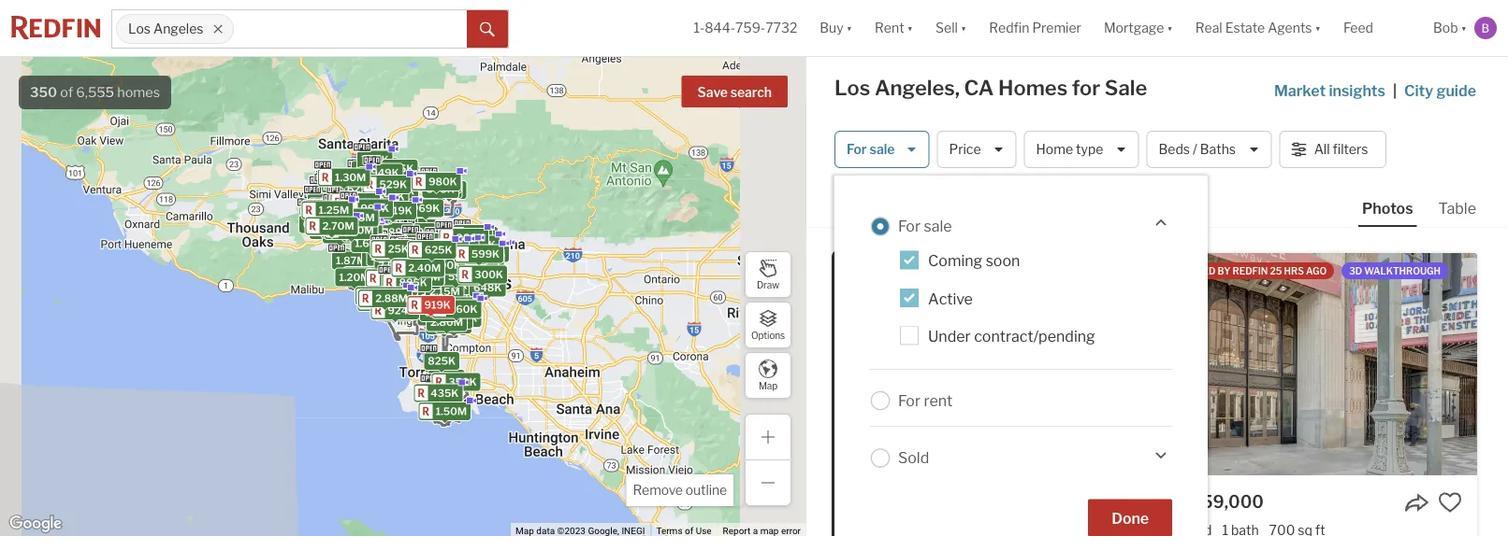 Task type: vqa. For each thing, say whether or not it's contained in the screenshot.
based
no



Task type: describe. For each thing, give the bounding box(es) containing it.
660k
[[449, 303, 478, 316]]

save search button
[[682, 76, 788, 108]]

photo of 3208 w 75th st, los angeles, ca 90043 image
[[834, 254, 1147, 476]]

3.50m
[[366, 254, 399, 266]]

515k
[[426, 297, 453, 310]]

1 vertical spatial 3.40m
[[376, 286, 409, 298]]

map button
[[745, 353, 791, 399]]

2 vertical spatial 2.80m
[[430, 316, 463, 329]]

1.48m
[[440, 270, 471, 282]]

0 vertical spatial 1.69m
[[409, 271, 440, 283]]

0 vertical spatial 4.30m
[[348, 226, 381, 238]]

0 vertical spatial 590k
[[423, 292, 451, 304]]

1 vertical spatial 2.70m
[[382, 292, 414, 304]]

done button
[[1088, 500, 1172, 537]]

1 vertical spatial 2.50m
[[401, 246, 434, 258]]

submit search image
[[480, 22, 495, 37]]

mortgage ▾
[[1104, 20, 1173, 36]]

0 vertical spatial 1.65m
[[359, 170, 390, 182]]

▾ for buy ▾
[[846, 20, 852, 36]]

0 vertical spatial 680k
[[442, 296, 471, 308]]

angeles
[[153, 21, 203, 37]]

0 vertical spatial 1.75m
[[369, 221, 400, 233]]

1 vertical spatial 669k
[[407, 267, 435, 279]]

1 vertical spatial 159k
[[463, 256, 489, 268]]

2.78m
[[373, 289, 404, 302]]

2 vertical spatial 875k
[[423, 310, 450, 322]]

0 horizontal spatial 1.28m
[[428, 184, 458, 196]]

agents
[[1268, 20, 1312, 36]]

0 vertical spatial 510k
[[431, 263, 458, 275]]

los angeles, ca homes for sale
[[834, 75, 1147, 101]]

photo of 939 s broadway #413, los angeles, ca 90015 image
[[1165, 254, 1477, 476]]

1 horizontal spatial 1.95m
[[398, 247, 429, 259]]

7.70m
[[363, 264, 394, 276]]

740k
[[413, 239, 441, 251]]

0 horizontal spatial 629k
[[347, 183, 375, 195]]

1 vertical spatial for
[[898, 218, 921, 236]]

416k
[[467, 268, 494, 280]]

0 horizontal spatial 675k
[[381, 305, 409, 317]]

outline
[[686, 483, 727, 499]]

2.79m
[[393, 248, 424, 261]]

listed by redfin 25 hrs ago
[[1182, 266, 1327, 277]]

0 vertical spatial 150k
[[449, 236, 476, 248]]

2.30m
[[362, 234, 395, 246]]

1 vertical spatial 2.15m
[[430, 286, 460, 298]]

rent ▾ button
[[864, 0, 924, 56]]

feed
[[1343, 20, 1373, 36]]

1-844-759-7732
[[694, 20, 797, 36]]

dialog containing for sale
[[834, 176, 1208, 537]]

0 vertical spatial 1.23m
[[443, 241, 473, 253]]

7732
[[765, 20, 797, 36]]

3d
[[1349, 266, 1362, 277]]

0 vertical spatial 669k
[[409, 251, 437, 264]]

0 vertical spatial 875k
[[374, 224, 402, 236]]

beds / baths
[[1159, 142, 1236, 158]]

1.68m
[[408, 237, 440, 249]]

0 vertical spatial 900k
[[439, 249, 468, 261]]

1 vertical spatial 545k
[[444, 288, 472, 300]]

for sale inside button
[[847, 142, 895, 158]]

1 horizontal spatial 1.05m
[[387, 265, 418, 277]]

0 vertical spatial 2.50m
[[391, 215, 423, 227]]

2.99m
[[347, 271, 380, 283]]

0 horizontal spatial 545k
[[373, 273, 401, 285]]

0 vertical spatial 1.05m
[[318, 210, 349, 222]]

440k
[[333, 203, 362, 215]]

map region
[[0, 0, 979, 537]]

ago
[[1306, 266, 1327, 277]]

market insights link
[[1274, 61, 1385, 102]]

3.73m
[[374, 291, 406, 303]]

1 vertical spatial 2.80m
[[374, 288, 406, 300]]

2 vertical spatial 950k
[[428, 385, 457, 397]]

0 vertical spatial 3.40m
[[410, 253, 443, 265]]

0 horizontal spatial 1.95m
[[323, 220, 354, 232]]

sell
[[936, 20, 958, 36]]

1 horizontal spatial 850k
[[418, 246, 446, 258]]

insights
[[1329, 81, 1385, 100]]

300k
[[475, 269, 503, 281]]

1 2.75m from the left
[[389, 299, 421, 311]]

table button
[[1435, 198, 1480, 225]]

options button
[[745, 302, 791, 349]]

23.9m
[[371, 251, 403, 263]]

1 horizontal spatial 559k
[[448, 271, 476, 283]]

rent
[[924, 392, 953, 410]]

all filters button
[[1279, 131, 1386, 168]]

769k
[[419, 249, 447, 262]]

1 vertical spatial 2.20m
[[407, 253, 439, 265]]

2 vertical spatial for
[[898, 392, 921, 410]]

search
[[730, 85, 772, 101]]

1 vertical spatial 1.23m
[[398, 265, 428, 277]]

38.0m
[[374, 255, 407, 267]]

rent ▾ button
[[875, 0, 913, 56]]

buy
[[820, 20, 844, 36]]

1 vertical spatial 649k
[[414, 239, 443, 251]]

525k
[[395, 224, 422, 236]]

5.20m
[[376, 271, 409, 284]]

277k
[[465, 266, 492, 278]]

2 vertical spatial 2.20m
[[348, 270, 380, 283]]

0 vertical spatial 2.15m
[[323, 221, 354, 233]]

1-844-759-7732 link
[[694, 20, 797, 36]]

1 horizontal spatial 1.45m
[[410, 290, 441, 302]]

1 vertical spatial 900k
[[405, 296, 434, 308]]

los for los angeles, ca homes for sale
[[834, 75, 870, 101]]

5 ▾ from the left
[[1315, 20, 1321, 36]]

4.38m
[[464, 244, 497, 256]]

1 horizontal spatial 595k
[[426, 183, 454, 196]]

redfin
[[989, 20, 1029, 36]]

1.46m
[[403, 245, 434, 257]]

6.35m
[[369, 293, 402, 306]]

430k
[[377, 204, 406, 216]]

0 vertical spatial 749k
[[435, 184, 463, 196]]

0 horizontal spatial 3.25m
[[346, 227, 378, 239]]

real estate agents ▾ button
[[1184, 0, 1332, 56]]

2.60m
[[375, 297, 408, 309]]

919k
[[424, 299, 451, 312]]

for
[[1072, 75, 1100, 101]]

photos button
[[1358, 198, 1435, 227]]

825k
[[428, 355, 456, 368]]

1.87m
[[336, 255, 366, 267]]

2.35m
[[413, 273, 445, 285]]

real estate agents ▾ link
[[1195, 0, 1321, 56]]

buy ▾
[[820, 20, 852, 36]]

1 vertical spatial 1.69m
[[433, 284, 464, 297]]

1 vertical spatial 150k
[[460, 255, 487, 267]]

sell ▾ button
[[936, 0, 967, 56]]

los for los angeles
[[128, 21, 151, 37]]

2.43m
[[402, 269, 435, 281]]

0 horizontal spatial 2.70m
[[322, 220, 354, 233]]

bob ▾
[[1433, 20, 1467, 36]]

597k
[[427, 291, 455, 304]]

1.44m
[[372, 290, 403, 303]]

1 vertical spatial 1.75m
[[373, 288, 403, 300]]

homes
[[998, 75, 1068, 101]]

1 vertical spatial 3.20m
[[427, 314, 459, 327]]

1 vertical spatial 510k
[[447, 301, 473, 313]]

25k
[[388, 243, 409, 255]]

4
[[384, 264, 391, 276]]

390k
[[433, 260, 461, 272]]

1 vertical spatial 1.28m
[[463, 230, 494, 242]]

1.07m
[[405, 233, 436, 245]]

1 vertical spatial 599k
[[471, 248, 500, 260]]

user photo image
[[1474, 17, 1497, 39]]

under contract/pending
[[928, 328, 1095, 346]]

price
[[949, 142, 981, 158]]

for sale button
[[834, 131, 929, 168]]

932k
[[370, 209, 398, 221]]

rent ▾
[[875, 20, 913, 36]]

los angeles
[[128, 21, 203, 37]]

2 vertical spatial 2.50m
[[377, 276, 409, 288]]

▾ for sell ▾
[[961, 20, 967, 36]]

2 vertical spatial 599k
[[468, 269, 496, 281]]

table
[[1438, 199, 1476, 218]]

1 vertical spatial 789k
[[436, 312, 464, 324]]

5.45m
[[392, 250, 425, 263]]

0 vertical spatial 649k
[[391, 223, 419, 235]]

0 horizontal spatial 1.45m
[[367, 292, 398, 304]]

1.82m
[[325, 204, 356, 216]]

2 favorite button checkbox from the left
[[1438, 491, 1462, 515]]

28.5m
[[402, 246, 434, 258]]

0 horizontal spatial 159k
[[327, 229, 353, 241]]

790k down 515k
[[422, 311, 450, 323]]

2 vertical spatial 649k
[[375, 294, 403, 306]]

2.85m
[[368, 271, 400, 283]]

for inside button
[[847, 142, 867, 158]]

city
[[1404, 81, 1433, 100]]

679k
[[466, 251, 494, 264]]

0 vertical spatial 950k
[[314, 211, 342, 223]]

google image
[[5, 513, 66, 537]]

350 of 6,555 homes
[[30, 84, 160, 101]]



Task type: locate. For each thing, give the bounding box(es) containing it.
0 vertical spatial 675k
[[437, 288, 465, 300]]

active
[[928, 290, 973, 308]]

0 vertical spatial 2.80m
[[390, 222, 422, 234]]

▾ right sell on the right of page
[[961, 20, 967, 36]]

▾ right the mortgage
[[1167, 20, 1173, 36]]

city guide link
[[1404, 80, 1480, 102]]

for rent
[[898, 392, 953, 410]]

0 horizontal spatial 559k
[[403, 299, 431, 311]]

1 vertical spatial 625k
[[445, 289, 473, 301]]

1 vertical spatial 495k
[[350, 218, 378, 230]]

▾ for bob ▾
[[1461, 20, 1467, 36]]

1 vertical spatial 950k
[[314, 225, 342, 237]]

0 horizontal spatial 1.23m
[[398, 265, 428, 277]]

0 horizontal spatial favorite button checkbox
[[1108, 491, 1132, 515]]

2.90m
[[392, 247, 424, 259], [461, 255, 494, 267], [431, 316, 463, 328]]

beds / baths button
[[1146, 131, 1272, 168]]

filters
[[1333, 142, 1368, 158]]

0 vertical spatial 159k
[[327, 229, 353, 241]]

1 vertical spatial 600k
[[447, 312, 476, 324]]

remove los angeles image
[[212, 23, 224, 35]]

0 vertical spatial 600k
[[438, 280, 467, 292]]

0 horizontal spatial redfin
[[851, 266, 887, 277]]

angeles,
[[875, 75, 960, 101]]

2.40m
[[400, 256, 433, 268], [408, 262, 441, 274], [411, 266, 443, 278], [378, 280, 411, 292]]

▾ for rent ▾
[[907, 20, 913, 36]]

1.95m
[[323, 220, 354, 232], [398, 247, 429, 259]]

225k
[[457, 243, 484, 256]]

2 2.75m from the left
[[383, 299, 415, 311]]

redfin premier
[[989, 20, 1081, 36]]

2.88m
[[375, 293, 408, 305]]

595k up 969k
[[426, 183, 454, 196]]

25
[[1270, 266, 1282, 277]]

719k
[[387, 205, 412, 217]]

guide
[[1437, 81, 1476, 100]]

market insights | city guide
[[1274, 81, 1476, 100]]

0 vertical spatial 699k
[[430, 289, 459, 301]]

4 units
[[384, 264, 419, 276]]

1.39m
[[427, 277, 458, 289]]

favorite button image for second favorite button option from the right
[[1108, 491, 1132, 515]]

remove
[[633, 483, 683, 499]]

1.50m
[[355, 170, 386, 183], [322, 221, 353, 233], [324, 224, 355, 236], [404, 259, 435, 271], [386, 282, 417, 295], [388, 292, 420, 304], [379, 296, 411, 308], [436, 406, 467, 418]]

1 horizontal spatial 675k
[[437, 288, 465, 300]]

715k
[[379, 217, 405, 229]]

599k
[[347, 210, 376, 222], [471, 248, 500, 260], [468, 269, 496, 281]]

749k
[[435, 184, 463, 196], [462, 244, 490, 256]]

650k
[[424, 307, 452, 319]]

sale up 'coming'
[[924, 218, 952, 236]]

0 horizontal spatial 2.15m
[[323, 221, 354, 233]]

595k
[[368, 173, 396, 185], [426, 183, 454, 196]]

0 horizontal spatial 699k
[[380, 306, 409, 319]]

dialog
[[834, 176, 1208, 537]]

1 horizontal spatial 1.28m
[[463, 230, 494, 242]]

sale inside button
[[870, 142, 895, 158]]

1 vertical spatial 675k
[[381, 305, 409, 317]]

None search field
[[234, 10, 467, 48]]

949k
[[371, 167, 399, 179]]

924k
[[388, 305, 416, 317]]

sale down angeles,
[[870, 142, 895, 158]]

3.20m down 919k on the left bottom
[[427, 314, 459, 327]]

favorite button checkbox
[[1108, 491, 1132, 515], [1438, 491, 1462, 515]]

5.69m
[[424, 265, 457, 277]]

7.50m
[[378, 260, 411, 272]]

1 vertical spatial 819k
[[435, 257, 461, 269]]

790k up 659k
[[448, 305, 476, 317]]

659k
[[440, 319, 468, 331]]

1 vertical spatial 629k
[[468, 267, 496, 279]]

los left the angeles
[[128, 21, 151, 37]]

for sale inside dialog
[[898, 218, 952, 236]]

1 horizontal spatial redfin
[[1233, 266, 1268, 277]]

1 horizontal spatial 2.70m
[[382, 292, 414, 304]]

0 horizontal spatial favorite button image
[[1108, 491, 1132, 515]]

▾ right buy
[[846, 20, 852, 36]]

680k
[[442, 296, 471, 308], [440, 314, 469, 326]]

3.20m down 715k
[[374, 230, 406, 242]]

0 vertical spatial 850k
[[337, 211, 366, 223]]

2.95m
[[398, 247, 431, 259]]

mortgage ▾ button
[[1104, 0, 1173, 56]]

1 horizontal spatial 1.18m
[[402, 257, 431, 269]]

coming soon
[[928, 252, 1020, 270]]

3.40m
[[410, 253, 443, 265], [376, 286, 409, 298]]

1 horizontal spatial 3.25m
[[398, 259, 430, 271]]

615k
[[380, 193, 406, 205]]

8.00m
[[405, 246, 438, 258]]

0 vertical spatial 3.20m
[[374, 230, 406, 242]]

495k down 2.59m
[[331, 205, 359, 217]]

950k up "939k"
[[428, 385, 457, 397]]

buy ▾ button
[[809, 0, 864, 56]]

4.80m
[[409, 245, 442, 257]]

1 horizontal spatial 819k
[[435, 257, 461, 269]]

1 vertical spatial 699k
[[380, 306, 409, 319]]

1.28m up 4.38m
[[463, 230, 494, 242]]

1 horizontal spatial 789k
[[436, 312, 464, 324]]

0 horizontal spatial 850k
[[337, 211, 366, 223]]

1.23m
[[443, 241, 473, 253], [398, 265, 428, 277]]

1 redfin from the left
[[851, 266, 887, 277]]

sale
[[870, 142, 895, 158], [924, 218, 952, 236]]

▾ right agents
[[1315, 20, 1321, 36]]

775k
[[433, 258, 460, 270]]

bob
[[1433, 20, 1458, 36]]

554k
[[466, 266, 494, 278]]

595k up "615k"
[[368, 173, 396, 185]]

1 vertical spatial 749k
[[462, 244, 490, 256]]

redfin left coming
[[851, 266, 887, 277]]

2 favorite button image from the left
[[1438, 491, 1462, 515]]

4 ▾ from the left
[[1167, 20, 1173, 36]]

99k
[[465, 255, 487, 267]]

4.30m
[[348, 226, 381, 238], [416, 267, 449, 279]]

1.69m
[[409, 271, 440, 283], [433, 284, 464, 297]]

1 favorite button checkbox from the left
[[1108, 491, 1132, 515]]

1 horizontal spatial los
[[834, 75, 870, 101]]

1 vertical spatial 3.25m
[[398, 259, 430, 271]]

0 vertical spatial 819k
[[405, 227, 432, 239]]

3 ▾ from the left
[[961, 20, 967, 36]]

950k down 2.59m
[[314, 211, 342, 223]]

▾ for mortgage ▾
[[1167, 20, 1173, 36]]

450k
[[405, 223, 433, 235]]

634k
[[364, 223, 392, 235]]

▾ right rent
[[907, 20, 913, 36]]

favorite button image
[[1108, 491, 1132, 515], [1438, 491, 1462, 515]]

1 vertical spatial 1.65m
[[382, 293, 413, 305]]

5.00m
[[415, 265, 448, 277], [381, 266, 415, 278]]

530k
[[438, 288, 467, 300]]

▾ right bob
[[1461, 20, 1467, 36]]

2.75m
[[389, 299, 421, 311], [383, 299, 415, 311]]

1.10m
[[428, 178, 457, 191], [326, 202, 356, 215], [371, 215, 400, 227], [445, 243, 475, 255], [442, 252, 472, 264], [440, 262, 470, 274], [418, 296, 448, 308], [383, 300, 412, 312]]

0 vertical spatial 700k
[[438, 266, 467, 278]]

600k
[[438, 280, 467, 292], [447, 312, 476, 324]]

935k
[[425, 289, 453, 301]]

0 horizontal spatial 900k
[[405, 296, 434, 308]]

6,555
[[76, 84, 114, 101]]

1-
[[694, 20, 705, 36]]

0 vertical spatial 1.18m
[[341, 212, 370, 224]]

real estate agents ▾
[[1195, 20, 1321, 36]]

950k down the 889k
[[314, 225, 342, 237]]

1.05m
[[318, 210, 349, 222], [387, 265, 418, 277]]

1 vertical spatial 850k
[[418, 246, 446, 258]]

0 vertical spatial 599k
[[347, 210, 376, 222]]

for sale down angeles,
[[847, 142, 895, 158]]

0 vertical spatial 1.28m
[[428, 184, 458, 196]]

buy ▾ button
[[820, 0, 852, 56]]

0 horizontal spatial 595k
[[368, 173, 396, 185]]

1.13m
[[339, 184, 368, 196], [312, 197, 341, 209], [464, 240, 493, 252]]

1 horizontal spatial 900k
[[439, 249, 468, 261]]

1.85m
[[379, 280, 410, 292], [408, 283, 439, 295], [424, 298, 455, 311]]

475k
[[400, 174, 428, 186]]

1 horizontal spatial 159k
[[463, 256, 489, 268]]

mortgage
[[1104, 20, 1164, 36]]

1 vertical spatial 4.30m
[[416, 267, 449, 279]]

baths
[[1200, 142, 1236, 158]]

2 ▾ from the left
[[907, 20, 913, 36]]

1.28m up 969k
[[428, 184, 458, 196]]

0 horizontal spatial los
[[128, 21, 151, 37]]

3.20m
[[374, 230, 406, 242], [427, 314, 459, 327]]

0 vertical spatial 495k
[[331, 205, 359, 217]]

840k
[[467, 265, 496, 277]]

850k
[[337, 211, 366, 223], [418, 246, 446, 258]]

1 vertical spatial 680k
[[440, 314, 469, 326]]

495k down 893k
[[350, 218, 378, 230]]

0 vertical spatial 559k
[[448, 271, 476, 283]]

1.80m
[[367, 210, 398, 222], [307, 218, 338, 230], [395, 232, 426, 244], [410, 287, 441, 300], [368, 292, 399, 304], [400, 292, 431, 304]]

type
[[1076, 142, 1103, 158]]

1 horizontal spatial sale
[[924, 218, 952, 236]]

0 horizontal spatial 1.18m
[[341, 212, 370, 224]]

2.00m
[[349, 226, 382, 238], [386, 230, 419, 242], [461, 230, 494, 242], [399, 231, 432, 243], [406, 234, 439, 246], [372, 293, 405, 305]]

1 vertical spatial 1.95m
[[398, 247, 429, 259]]

sale inside dialog
[[924, 218, 952, 236]]

4.20m
[[390, 299, 422, 311]]

redfin premier button
[[978, 0, 1093, 56]]

3.00m
[[405, 252, 438, 264], [377, 278, 410, 290], [390, 288, 424, 300]]

0 horizontal spatial sale
[[870, 142, 895, 158]]

365k
[[386, 163, 414, 175]]

coming
[[889, 266, 928, 277]]

0 vertical spatial 2.20m
[[342, 225, 374, 237]]

1 vertical spatial 1.18m
[[402, 257, 431, 269]]

homes
[[117, 84, 160, 101]]

0 horizontal spatial 4.30m
[[348, 226, 381, 238]]

sold
[[898, 450, 929, 468]]

350
[[30, 84, 57, 101]]

1 vertical spatial 590k
[[425, 305, 454, 317]]

next button image
[[1113, 356, 1132, 375]]

feed button
[[1332, 0, 1422, 56]]

6 ▾ from the left
[[1461, 20, 1467, 36]]

0 vertical spatial 625k
[[425, 244, 452, 256]]

0 horizontal spatial 789k
[[382, 226, 410, 238]]

redfin left 25 at the right of page
[[1233, 266, 1268, 277]]

1 vertical spatial 700k
[[427, 301, 456, 314]]

400k
[[466, 269, 495, 281]]

1 vertical spatial 875k
[[382, 265, 410, 278]]

price button
[[937, 131, 1016, 168]]

2 redfin from the left
[[1233, 266, 1268, 277]]

1 horizontal spatial favorite button checkbox
[[1438, 491, 1462, 515]]

1 vertical spatial los
[[834, 75, 870, 101]]

0 vertical spatial 545k
[[373, 273, 401, 285]]

1.45m
[[410, 290, 441, 302], [367, 292, 398, 304]]

980k
[[429, 176, 457, 188]]

for sale up 'coming'
[[898, 218, 952, 236]]

500k
[[432, 373, 461, 385]]

favorite button image for 2nd favorite button option from left
[[1438, 491, 1462, 515]]

960k
[[456, 232, 485, 244]]

1 horizontal spatial for sale
[[898, 218, 952, 236]]

1 horizontal spatial 545k
[[444, 288, 472, 300]]

1 ▾ from the left
[[846, 20, 852, 36]]

1 favorite button image from the left
[[1108, 491, 1132, 515]]

900k
[[439, 249, 468, 261], [405, 296, 434, 308]]

0 vertical spatial 3.25m
[[346, 227, 378, 239]]

0 horizontal spatial 1.05m
[[318, 210, 349, 222]]

785k
[[345, 215, 372, 227]]

los down buy ▾ dropdown button at the right
[[834, 75, 870, 101]]

1 vertical spatial sale
[[924, 218, 952, 236]]



